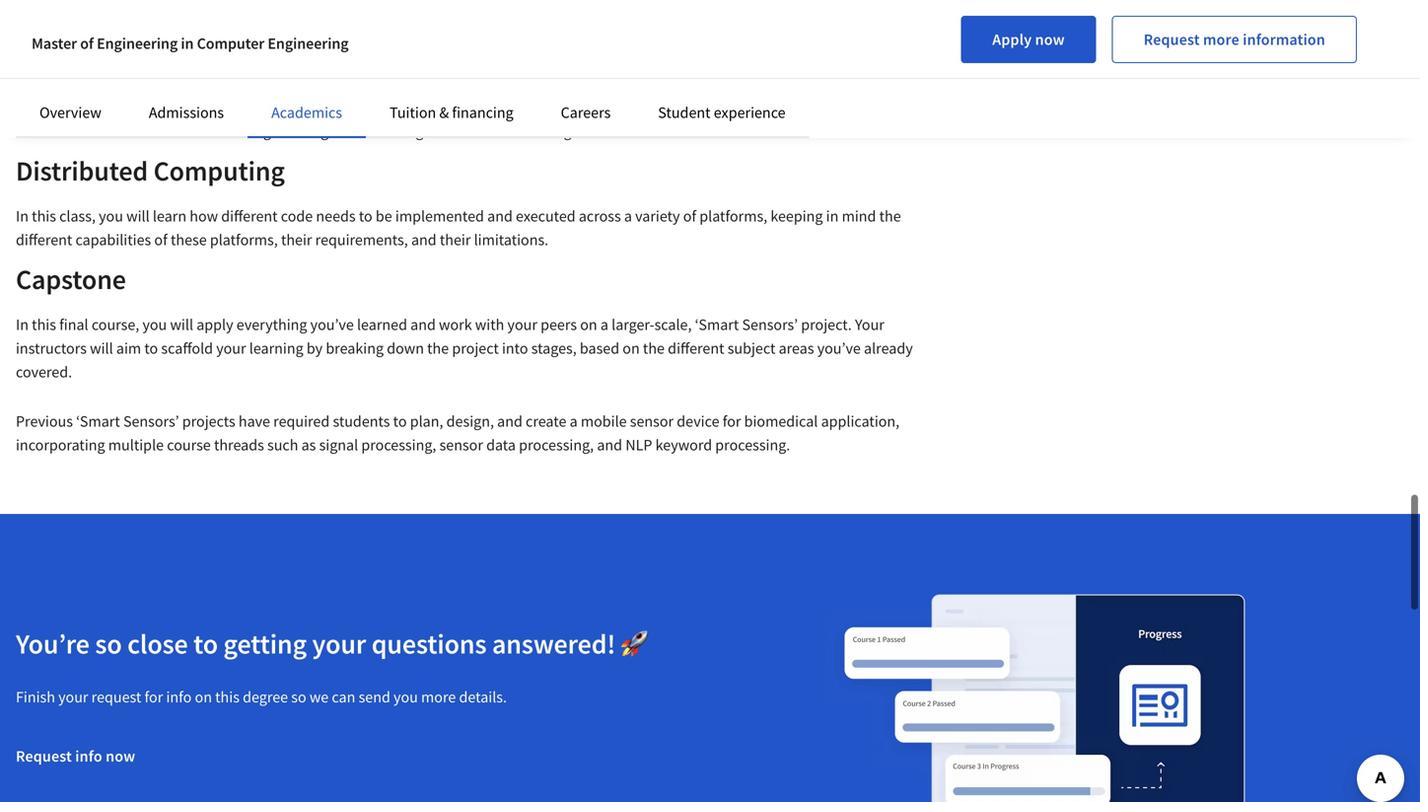 Task type: vqa. For each thing, say whether or not it's contained in the screenshot.
sensors.
yes



Task type: locate. For each thing, give the bounding box(es) containing it.
distributed computing
[[16, 153, 285, 188]]

biomedical
[[745, 411, 818, 431]]

questions
[[372, 626, 487, 661]]

1 vertical spatial we
[[310, 687, 329, 707]]

networks
[[327, 48, 389, 68]]

0 horizontal spatial info
[[75, 746, 102, 766]]

academics link
[[271, 103, 342, 122]]

and right data,
[[610, 48, 635, 68]]

device
[[677, 411, 720, 431]]

'smart inside in this final course, you will apply everything you've learned and work with your peers on a larger-scale, 'smart sensors' project. your instructors will aim to scaffold your learning by breaking down the project into stages, based on the different subject areas you've already covered.
[[695, 315, 739, 334]]

signal
[[319, 435, 358, 455]]

course up the distributed on the left top
[[53, 121, 97, 141]]

0 vertical spatial different
[[221, 206, 278, 226]]

will up 'scaffold'
[[170, 315, 193, 334]]

learning
[[249, 338, 304, 358]]

overview
[[39, 103, 101, 122]]

0 vertical spatial request
[[1144, 30, 1200, 49]]

so right degree
[[291, 687, 306, 707]]

this up 'instructors'
[[32, 315, 56, 334]]

such down the required
[[267, 435, 298, 455]]

1 vertical spatial platforms,
[[210, 230, 278, 250]]

sensors' inside previous 'smart sensors' projects have required students to plan, design, and create a mobile sensor device for biomedical application, incorporating multiple course threads such as signal processing, sensor data processing, and nlp keyword processing.
[[123, 411, 179, 431]]

0 horizontal spatial be
[[137, 121, 153, 141]]

different inside in this final course, you will apply everything you've learned and work with your peers on a larger-scale, 'smart sensors' project. your instructors will aim to scaffold your learning by breaking down the project into stages, based on the different subject areas you've already covered.
[[668, 338, 725, 358]]

1 vertical spatial so
[[291, 687, 306, 707]]

tuition & financing
[[390, 103, 514, 122]]

how up these
[[190, 206, 218, 226]]

and inside in this final course, you will apply everything you've learned and work with your peers on a larger-scale, 'smart sensors' project. your instructors will aim to scaffold your learning by breaking down the project into stages, based on the different subject areas you've already covered.
[[411, 315, 436, 334]]

1 horizontal spatial their
[[440, 230, 471, 250]]

1 horizontal spatial as
[[842, 48, 857, 68]]

more
[[1204, 30, 1240, 49], [421, 687, 456, 707]]

a right across
[[624, 206, 632, 226]]

0 vertical spatial so
[[95, 626, 122, 661]]

class,
[[59, 206, 96, 226]]

a right create
[[570, 411, 578, 431]]

'smart
[[695, 315, 739, 334], [76, 411, 120, 431]]

project.
[[801, 315, 852, 334]]

of
[[80, 34, 94, 53], [266, 48, 279, 68], [557, 48, 570, 68], [683, 206, 697, 226], [154, 230, 167, 250]]

0 vertical spatial such
[[808, 48, 839, 68]]

and up down
[[411, 315, 436, 334]]

stages,
[[532, 338, 577, 358]]

🚀
[[621, 626, 649, 661]]

1 horizontal spatial such
[[808, 48, 839, 68]]

on left degree
[[195, 687, 212, 707]]

to inside previous 'smart sensors' projects have required students to plan, design, and create a mobile sensor device for biomedical application, incorporating multiple course threads such as signal processing, sensor data processing, and nlp keyword processing.
[[393, 411, 407, 431]]

0 horizontal spatial such
[[267, 435, 298, 455]]

1 vertical spatial such
[[267, 435, 298, 455]]

sensor up nlp
[[630, 411, 674, 431]]

processing, down create
[[519, 435, 594, 455]]

plan,
[[410, 411, 443, 431]]

1 vertical spatial more
[[421, 687, 456, 707]]

as down the required
[[302, 435, 316, 455]]

will up the affect
[[43, 48, 66, 68]]

already
[[864, 338, 913, 358]]

you've down project.
[[818, 338, 861, 358]]

0 vertical spatial 'smart
[[695, 315, 739, 334]]

to left plan,
[[393, 411, 407, 431]]

1 vertical spatial request
[[16, 746, 72, 766]]

you right course,
[[143, 315, 167, 334]]

we left can
[[310, 687, 329, 707]]

1 horizontal spatial sensors'
[[742, 315, 798, 334]]

different down class,
[[16, 230, 72, 250]]

0 vertical spatial how
[[86, 72, 115, 92]]

how
[[86, 72, 115, 92], [190, 206, 218, 226]]

1 engineering from the left
[[97, 34, 178, 53]]

engineering right "types"
[[268, 34, 349, 53]]

1 vertical spatial how
[[190, 206, 218, 226]]

this left class,
[[32, 206, 56, 226]]

processing, down plan,
[[361, 435, 436, 455]]

will up capabilities
[[126, 206, 150, 226]]

such inside previous 'smart sensors' projects have required students to plan, design, and create a mobile sensor device for biomedical application, incorporating multiple course threads such as signal processing, sensor data processing, and nlp keyword processing.
[[267, 435, 298, 455]]

now right apply at top right
[[1036, 30, 1065, 49]]

processing
[[353, 121, 424, 141]]

0 vertical spatial in
[[181, 34, 194, 53]]

1 in from the top
[[16, 206, 29, 226]]

1 horizontal spatial a
[[601, 315, 609, 334]]

0 horizontal spatial as
[[302, 435, 316, 455]]

0 horizontal spatial for
[[145, 687, 163, 707]]

close
[[127, 626, 188, 661]]

learn up these
[[153, 206, 187, 226]]

0 vertical spatial in
[[16, 206, 29, 226]]

2 horizontal spatial you
[[394, 687, 418, 707]]

you've up by
[[310, 315, 354, 334]]

1 horizontal spatial different
[[221, 206, 278, 226]]

how down about
[[86, 72, 115, 92]]

as inside previous 'smart sensors' projects have required students to plan, design, and create a mobile sensor device for biomedical application, incorporating multiple course threads such as signal processing, sensor data processing, and nlp keyword processing.
[[302, 435, 316, 455]]

1 vertical spatial in
[[826, 206, 839, 226]]

learn up the affect
[[69, 48, 103, 68]]

in left mind
[[826, 206, 839, 226]]

as left latency
[[842, 48, 857, 68]]

this left kind
[[497, 48, 522, 68]]

send
[[359, 687, 391, 707]]

your right finish
[[58, 687, 88, 707]]

0 vertical spatial for
[[723, 411, 741, 431]]

more left "details."
[[421, 687, 456, 707]]

0 horizontal spatial how
[[86, 72, 115, 92]]

students
[[333, 411, 390, 431]]

the
[[149, 48, 170, 68], [639, 48, 660, 68], [880, 206, 901, 226], [427, 338, 449, 358], [643, 338, 665, 358]]

you up capabilities
[[99, 206, 123, 226]]

both
[[274, 121, 305, 141]]

on down larger-
[[623, 338, 640, 358]]

neural
[[282, 48, 324, 68]]

must
[[100, 121, 133, 141]]

a inside in this class, you will learn how different code needs to be implemented and executed across a variety of platforms, keeping in mind the different capabilities of these platforms, their requirements, and their limitations.
[[624, 206, 632, 226]]

2 horizontal spatial on
[[623, 338, 640, 358]]

1 horizontal spatial info
[[166, 687, 192, 707]]

can
[[332, 687, 356, 707]]

platforms, right these
[[210, 230, 278, 250]]

sensors' up the subject
[[742, 315, 798, 334]]

data
[[486, 435, 516, 455]]

be up 'requirements,'
[[376, 206, 392, 226]]

areas
[[779, 338, 814, 358]]

sensors.
[[166, 72, 220, 92]]

to up 'requirements,'
[[359, 206, 373, 226]]

of right kind
[[557, 48, 570, 68]]

0 horizontal spatial request
[[16, 746, 72, 766]]

0 horizontal spatial engineering
[[97, 34, 178, 53]]

more left information on the right of page
[[1204, 30, 1240, 49]]

the right mind
[[880, 206, 901, 226]]

0 vertical spatial a
[[624, 206, 632, 226]]

a inside previous 'smart sensors' projects have required students to plan, design, and create a mobile sensor device for biomedical application, incorporating multiple course threads such as signal processing, sensor data processing, and nlp keyword processing.
[[570, 411, 578, 431]]

1 vertical spatial you've
[[818, 338, 861, 358]]

keyword
[[656, 435, 712, 455]]

1 vertical spatial sensor
[[440, 435, 483, 455]]

apply now
[[993, 30, 1065, 49]]

platforms,
[[700, 206, 768, 226], [210, 230, 278, 250]]

0 horizontal spatial processing,
[[361, 435, 436, 455]]

2 horizontal spatial a
[[624, 206, 632, 226]]

master
[[32, 34, 77, 53]]

sensors' up the multiple
[[123, 411, 179, 431]]

2 vertical spatial you
[[394, 687, 418, 707]]

a inside in this final course, you will apply everything you've learned and work with your peers on a larger-scale, 'smart sensors' project. your instructors will aim to scaffold your learning by breaking down the project into stages, based on the different subject areas you've already covered.
[[601, 315, 609, 334]]

0 vertical spatial as
[[842, 48, 857, 68]]

2 horizontal spatial different
[[668, 338, 725, 358]]

platforms, left keeping
[[700, 206, 768, 226]]

1 processing, from the left
[[361, 435, 436, 455]]

1 horizontal spatial be
[[376, 206, 392, 226]]

and left "machine"
[[427, 121, 452, 141]]

machine
[[455, 121, 511, 141]]

you inside in this final course, you will apply everything you've learned and work with your peers on a larger-scale, 'smart sensors' project. your instructors will aim to scaffold your learning by breaking down the project into stages, based on the different subject areas you've already covered.
[[143, 315, 167, 334]]

1 horizontal spatial request
[[1144, 30, 1200, 49]]

info down request
[[75, 746, 102, 766]]

0 horizontal spatial course
[[53, 121, 97, 141]]

mind
[[842, 206, 877, 226]]

request info now
[[16, 746, 135, 766]]

1 horizontal spatial how
[[190, 206, 218, 226]]

in left class,
[[16, 206, 29, 226]]

1 vertical spatial 'smart
[[76, 411, 120, 431]]

a up based
[[601, 315, 609, 334]]

1 vertical spatial now
[[106, 746, 135, 766]]

1 horizontal spatial for
[[723, 411, 741, 431]]

2 vertical spatial different
[[668, 338, 725, 358]]

scale,
[[655, 315, 692, 334]]

1 horizontal spatial sensor
[[630, 411, 674, 431]]

more inside request more information button
[[1204, 30, 1240, 49]]

1 horizontal spatial so
[[291, 687, 306, 707]]

1 vertical spatial a
[[601, 315, 609, 334]]

info down close
[[166, 687, 192, 707]]

the inside in this class, you will learn how different code needs to be implemented and executed across a variety of platforms, keeping in mind the different capabilities of these platforms, their requirements, and their limitations.
[[880, 206, 901, 226]]

so left close
[[95, 626, 122, 661]]

1 vertical spatial in
[[16, 315, 29, 334]]

in inside in this final course, you will apply everything you've learned and work with your peers on a larger-scale, 'smart sensors' project. your instructors will aim to scaffold your learning by breaking down the project into stages, based on the different subject areas you've already covered.
[[16, 315, 29, 334]]

their
[[281, 230, 312, 250], [440, 230, 471, 250]]

will inside 'you will learn about the specific types of neural networks used to process this kind of data, and the real-world challenges such as latency that affect how we use sensors.'
[[43, 48, 66, 68]]

1 horizontal spatial processing,
[[519, 435, 594, 455]]

you inside in this class, you will learn how different code needs to be implemented and executed across a variety of platforms, keeping in mind the different capabilities of these platforms, their requirements, and their limitations.
[[99, 206, 123, 226]]

1 horizontal spatial we
[[310, 687, 329, 707]]

taking
[[230, 121, 271, 141]]

your up "into" at the top of page
[[508, 315, 538, 334]]

1 vertical spatial info
[[75, 746, 102, 766]]

as inside 'you will learn about the specific types of neural networks used to process this kind of data, and the real-world challenges such as latency that affect how we use sensors.'
[[842, 48, 857, 68]]

required
[[273, 411, 330, 431]]

learn inside in this class, you will learn how different code needs to be implemented and executed across a variety of platforms, keeping in mind the different capabilities of these platforms, their requirements, and their limitations.
[[153, 206, 187, 226]]

1 vertical spatial as
[[302, 435, 316, 455]]

for up processing.
[[723, 411, 741, 431]]

request
[[1144, 30, 1200, 49], [16, 746, 72, 766]]

'smart up the incorporating
[[76, 411, 120, 431]]

this inside in this class, you will learn how different code needs to be implemented and executed across a variety of platforms, keeping in mind the different capabilities of these platforms, their requirements, and their limitations.
[[32, 206, 56, 226]]

of right master
[[80, 34, 94, 53]]

different down scale,
[[668, 338, 725, 358]]

the down scale,
[[643, 338, 665, 358]]

0 horizontal spatial sensors'
[[123, 411, 179, 431]]

in inside in this class, you will learn how different code needs to be implemented and executed across a variety of platforms, keeping in mind the different capabilities of these platforms, their requirements, and their limitations.
[[16, 206, 29, 226]]

real-
[[663, 48, 693, 68]]

1 horizontal spatial more
[[1204, 30, 1240, 49]]

for inside previous 'smart sensors' projects have required students to plan, design, and create a mobile sensor device for biomedical application, incorporating multiple course threads such as signal processing, sensor data processing, and nlp keyword processing.
[[723, 411, 741, 431]]

request for request more information
[[1144, 30, 1200, 49]]

by
[[307, 338, 323, 358]]

your up can
[[312, 626, 366, 661]]

different left code
[[221, 206, 278, 226]]

in up sensors.
[[181, 34, 194, 53]]

you right send
[[394, 687, 418, 707]]

engineering up use
[[97, 34, 178, 53]]

this inside in this final course, you will apply everything you've learned and work with your peers on a larger-scale, 'smart sensors' project. your instructors will aim to scaffold your learning by breaking down the project into stages, based on the different subject areas you've already covered.
[[32, 315, 56, 334]]

sensor
[[630, 411, 674, 431], [440, 435, 483, 455]]

2 vertical spatial a
[[570, 411, 578, 431]]

request for request info now
[[16, 746, 72, 766]]

1 horizontal spatial engineering
[[268, 34, 349, 53]]

student experience
[[658, 103, 786, 122]]

1 horizontal spatial learn
[[153, 206, 187, 226]]

1 horizontal spatial in
[[826, 206, 839, 226]]

create
[[526, 411, 567, 431]]

to right used at the top of page
[[427, 48, 440, 68]]

learn inside 'you will learn about the specific types of neural networks used to process this kind of data, and the real-world challenges such as latency that affect how we use sensors.'
[[69, 48, 103, 68]]

in up 'instructors'
[[16, 315, 29, 334]]

0 horizontal spatial you
[[99, 206, 123, 226]]

executed
[[516, 206, 576, 226]]

0 vertical spatial platforms,
[[700, 206, 768, 226]]

0 horizontal spatial their
[[281, 230, 312, 250]]

will left the aim
[[90, 338, 113, 358]]

degree
[[243, 687, 288, 707]]

1 horizontal spatial 'smart
[[695, 315, 739, 334]]

1 vertical spatial sensors'
[[123, 411, 179, 431]]

1 vertical spatial for
[[145, 687, 163, 707]]

1 vertical spatial you
[[143, 315, 167, 334]]

the up use
[[149, 48, 170, 68]]

1 vertical spatial be
[[376, 206, 392, 226]]

0 vertical spatial sensor
[[630, 411, 674, 431]]

a
[[624, 206, 632, 226], [601, 315, 609, 334], [570, 411, 578, 431]]

finish your request for info on this degree so we can send you more details.
[[16, 687, 507, 707]]

we down about
[[118, 72, 137, 92]]

into
[[502, 338, 528, 358]]

request info now button
[[0, 733, 151, 780]]

this
[[497, 48, 522, 68], [32, 206, 56, 226], [32, 315, 56, 334], [215, 687, 240, 707]]

for
[[723, 411, 741, 431], [145, 687, 163, 707]]

larger-
[[612, 315, 655, 334]]

down
[[387, 338, 424, 358]]

breaking
[[326, 338, 384, 358]]

now down request
[[106, 746, 135, 766]]

0 horizontal spatial so
[[95, 626, 122, 661]]

their down the implemented
[[440, 230, 471, 250]]

2 in from the top
[[16, 315, 29, 334]]

for right request
[[145, 687, 163, 707]]

2 vertical spatial on
[[195, 687, 212, 707]]

0 vertical spatial you've
[[310, 315, 354, 334]]

final
[[59, 315, 88, 334]]

0 horizontal spatial learn
[[69, 48, 103, 68]]

to inside in this class, you will learn how different code needs to be implemented and executed across a variety of platforms, keeping in mind the different capabilities of these platforms, their requirements, and their limitations.
[[359, 206, 373, 226]]

1 vertical spatial different
[[16, 230, 72, 250]]

and up limitations.
[[488, 206, 513, 226]]

world
[[693, 48, 731, 68]]

0 horizontal spatial more
[[421, 687, 456, 707]]

you will learn about the specific types of neural networks used to process this kind of data, and the real-world challenges such as latency that affect how we use sensors.
[[16, 48, 908, 92]]

0 vertical spatial info
[[166, 687, 192, 707]]

such
[[808, 48, 839, 68], [267, 435, 298, 455]]

data,
[[573, 48, 607, 68]]

in inside in this class, you will learn how different code needs to be implemented and executed across a variety of platforms, keeping in mind the different capabilities of these platforms, their requirements, and their limitations.
[[826, 206, 839, 226]]

0 vertical spatial we
[[118, 72, 137, 92]]

their down code
[[281, 230, 312, 250]]

embedded module image image
[[794, 561, 1297, 802]]

will
[[43, 48, 66, 68], [126, 206, 150, 226], [170, 315, 193, 334], [90, 338, 113, 358]]

2 their from the left
[[440, 230, 471, 250]]

course down projects
[[167, 435, 211, 455]]

0 vertical spatial sensors'
[[742, 315, 798, 334]]

0 vertical spatial on
[[580, 315, 598, 334]]

tuition
[[390, 103, 436, 122]]

0 vertical spatial you
[[99, 206, 123, 226]]

on up based
[[580, 315, 598, 334]]

'smart up the subject
[[695, 315, 739, 334]]

0 vertical spatial learn
[[69, 48, 103, 68]]

0 horizontal spatial we
[[118, 72, 137, 92]]

types
[[227, 48, 263, 68]]

sensor down design,
[[440, 435, 483, 455]]

to right the aim
[[144, 338, 158, 358]]

1 vertical spatial course
[[167, 435, 211, 455]]

0 horizontal spatial 'smart
[[76, 411, 120, 431]]

1 horizontal spatial course
[[167, 435, 211, 455]]

info inside button
[[75, 746, 102, 766]]

processing.
[[716, 435, 791, 455]]

1 vertical spatial learn
[[153, 206, 187, 226]]

financing
[[452, 103, 514, 122]]

1 horizontal spatial you
[[143, 315, 167, 334]]

be right "must"
[[137, 121, 153, 141]]

learned
[[357, 315, 407, 334]]

based
[[580, 338, 620, 358]]

information
[[1243, 30, 1326, 49]]

engineering
[[97, 34, 178, 53], [268, 34, 349, 53]]

such right challenges
[[808, 48, 839, 68]]



Task type: describe. For each thing, give the bounding box(es) containing it.
nlp
[[626, 435, 653, 455]]

taken
[[156, 121, 193, 141]]

0 horizontal spatial you've
[[310, 315, 354, 334]]

used
[[392, 48, 424, 68]]

project
[[452, 338, 499, 358]]

request more information
[[1144, 30, 1326, 49]]

this left degree
[[215, 687, 240, 707]]

aim
[[116, 338, 141, 358]]

and inside 'you will learn about the specific types of neural networks used to process this kind of data, and the real-world challenges such as latency that affect how we use sensors.'
[[610, 48, 635, 68]]

design,
[[447, 411, 494, 431]]

sensors' inside in this final course, you will apply everything you've learned and work with your peers on a larger-scale, 'smart sensors' project. your instructors will aim to scaffold your learning by breaking down the project into stages, based on the different subject areas you've already covered.
[[742, 315, 798, 334]]

capstone
[[16, 262, 126, 296]]

your down the apply
[[216, 338, 246, 358]]

scaffold
[[161, 338, 213, 358]]

apply now button
[[961, 16, 1097, 63]]

mobile
[[581, 411, 627, 431]]

course inside previous 'smart sensors' projects have required students to plan, design, and create a mobile sensor device for biomedical application, incorporating multiple course threads such as signal processing, sensor data processing, and nlp keyword processing.
[[167, 435, 211, 455]]

limitations.
[[474, 230, 549, 250]]

in for in this class, you will learn how different code needs to be implemented and executed across a variety of platforms, keeping in mind the different capabilities of these platforms, their requirements, and their limitations.
[[16, 206, 29, 226]]

details.
[[459, 687, 507, 707]]

and up data
[[497, 411, 523, 431]]

kind
[[525, 48, 554, 68]]

we inside 'you will learn about the specific types of neural networks used to process this kind of data, and the real-world challenges such as latency that affect how we use sensors.'
[[118, 72, 137, 92]]

experience
[[714, 103, 786, 122]]

this inside 'you will learn about the specific types of neural networks used to process this kind of data, and the real-world challenges such as latency that affect how we use sensors.'
[[497, 48, 522, 68]]

*this course must be taken after taking both signal processing and machine learning.
[[16, 121, 576, 141]]

these
[[171, 230, 207, 250]]

peers
[[541, 315, 577, 334]]

1 horizontal spatial on
[[580, 315, 598, 334]]

overview link
[[39, 103, 101, 122]]

the left real-
[[639, 48, 660, 68]]

subject
[[728, 338, 776, 358]]

requirements,
[[315, 230, 408, 250]]

tuition & financing link
[[390, 103, 514, 122]]

2 processing, from the left
[[519, 435, 594, 455]]

about
[[106, 48, 145, 68]]

'smart inside previous 'smart sensors' projects have required students to plan, design, and create a mobile sensor device for biomedical application, incorporating multiple course threads such as signal processing, sensor data processing, and nlp keyword processing.
[[76, 411, 120, 431]]

0 horizontal spatial in
[[181, 34, 194, 53]]

to right close
[[194, 626, 218, 661]]

careers
[[561, 103, 611, 122]]

covered.
[[16, 362, 72, 382]]

in for in this final course, you will apply everything you've learned and work with your peers on a larger-scale, 'smart sensors' project. your instructors will aim to scaffold your learning by breaking down the project into stages, based on the different subject areas you've already covered.
[[16, 315, 29, 334]]

computer
[[197, 34, 265, 53]]

master of engineering in computer engineering
[[32, 34, 349, 53]]

0 horizontal spatial on
[[195, 687, 212, 707]]

&
[[439, 103, 449, 122]]

specific
[[173, 48, 223, 68]]

admissions
[[149, 103, 224, 122]]

in this class, you will learn how different code needs to be implemented and executed across a variety of platforms, keeping in mind the different capabilities of these platforms, their requirements, and their limitations.
[[16, 206, 901, 250]]

latency
[[860, 48, 908, 68]]

across
[[579, 206, 621, 226]]

student
[[658, 103, 711, 122]]

in this final course, you will apply everything you've learned and work with your peers on a larger-scale, 'smart sensors' project. your instructors will aim to scaffold your learning by breaking down the project into stages, based on the different subject areas you've already covered.
[[16, 315, 913, 382]]

2 engineering from the left
[[268, 34, 349, 53]]

distributed
[[16, 153, 148, 188]]

previous
[[16, 411, 73, 431]]

of right "types"
[[266, 48, 279, 68]]

implemented
[[396, 206, 484, 226]]

after
[[196, 121, 227, 141]]

you're so close to getting your questions answered! 🚀
[[16, 626, 649, 661]]

to inside in this final course, you will apply everything you've learned and work with your peers on a larger-scale, 'smart sensors' project. your instructors will aim to scaffold your learning by breaking down the project into stages, based on the different subject areas you've already covered.
[[144, 338, 158, 358]]

previous 'smart sensors' projects have required students to plan, design, and create a mobile sensor device for biomedical application, incorporating multiple course threads such as signal processing, sensor data processing, and nlp keyword processing.
[[16, 411, 900, 455]]

1 vertical spatial on
[[623, 338, 640, 358]]

signal
[[308, 121, 349, 141]]

such inside 'you will learn about the specific types of neural networks used to process this kind of data, and the real-world challenges such as latency that affect how we use sensors.'
[[808, 48, 839, 68]]

be inside in this class, you will learn how different code needs to be implemented and executed across a variety of platforms, keeping in mind the different capabilities of these platforms, their requirements, and their limitations.
[[376, 206, 392, 226]]

1 their from the left
[[281, 230, 312, 250]]

with
[[475, 315, 505, 334]]

0 vertical spatial be
[[137, 121, 153, 141]]

request
[[91, 687, 141, 707]]

and down mobile
[[597, 435, 623, 455]]

0 vertical spatial now
[[1036, 30, 1065, 49]]

request more information button
[[1113, 16, 1358, 63]]

answered!
[[492, 626, 616, 661]]

instructors
[[16, 338, 87, 358]]

getting
[[223, 626, 307, 661]]

how inside in this class, you will learn how different code needs to be implemented and executed across a variety of platforms, keeping in mind the different capabilities of these platforms, their requirements, and their limitations.
[[190, 206, 218, 226]]

apply
[[197, 315, 233, 334]]

code
[[281, 206, 313, 226]]

admissions link
[[149, 103, 224, 122]]

0 horizontal spatial now
[[106, 746, 135, 766]]

0 horizontal spatial sensor
[[440, 435, 483, 455]]

student experience link
[[658, 103, 786, 122]]

*this
[[16, 121, 50, 141]]

everything
[[237, 315, 307, 334]]

and down the implemented
[[411, 230, 437, 250]]

projects
[[182, 411, 235, 431]]

the down work
[[427, 338, 449, 358]]

academics
[[271, 103, 342, 122]]

variety
[[636, 206, 680, 226]]

threads
[[214, 435, 264, 455]]

0 vertical spatial course
[[53, 121, 97, 141]]

keeping
[[771, 206, 823, 226]]

learning.
[[514, 121, 576, 141]]

process
[[444, 48, 494, 68]]

of right variety at the left of the page
[[683, 206, 697, 226]]

1 horizontal spatial platforms,
[[700, 206, 768, 226]]

will inside in this class, you will learn how different code needs to be implemented and executed across a variety of platforms, keeping in mind the different capabilities of these platforms, their requirements, and their limitations.
[[126, 206, 150, 226]]

a for across
[[624, 206, 632, 226]]

how inside 'you will learn about the specific types of neural networks used to process this kind of data, and the real-world challenges such as latency that affect how we use sensors.'
[[86, 72, 115, 92]]

that
[[16, 72, 43, 92]]

a for on
[[601, 315, 609, 334]]

capabilities
[[75, 230, 151, 250]]

use
[[140, 72, 163, 92]]

apply
[[993, 30, 1032, 49]]

finish
[[16, 687, 55, 707]]

of left these
[[154, 230, 167, 250]]

to inside 'you will learn about the specific types of neural networks used to process this kind of data, and the real-world challenges such as latency that affect how we use sensors.'
[[427, 48, 440, 68]]



